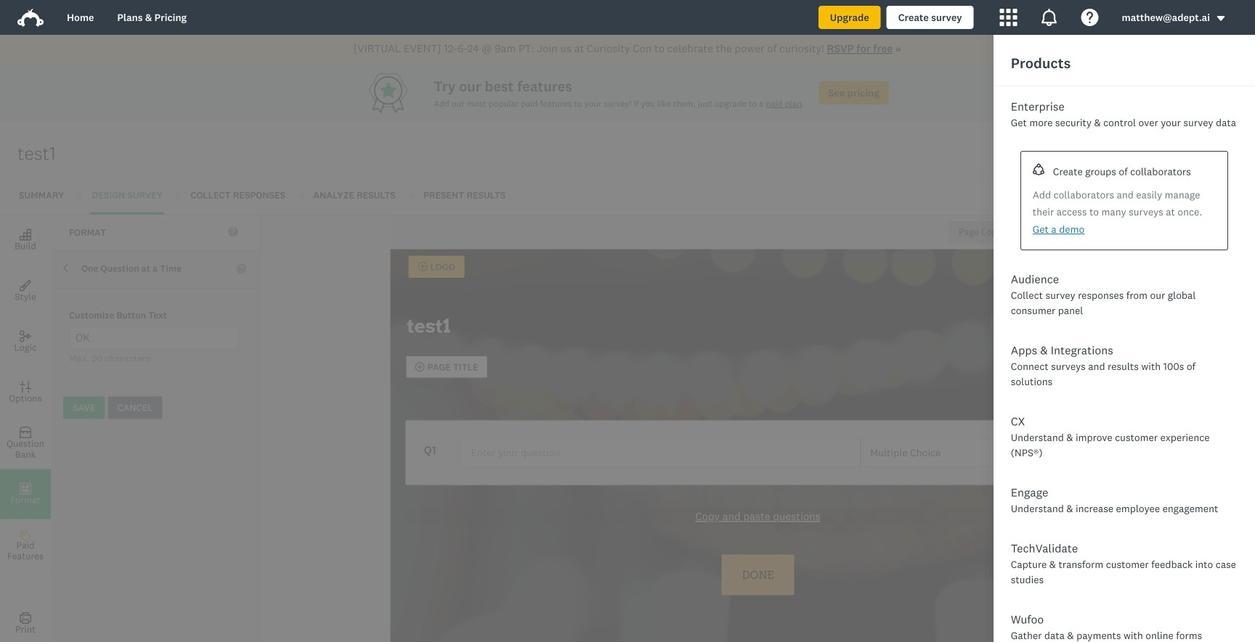 Task type: locate. For each thing, give the bounding box(es) containing it.
rewards image
[[366, 69, 434, 117]]

None text field
[[69, 327, 239, 349]]

dialog
[[994, 35, 1255, 643]]

dropdown arrow image
[[1216, 13, 1226, 24]]

surveymonkey logo image
[[17, 9, 44, 27]]

0 horizontal spatial products icon image
[[1000, 9, 1017, 26]]

1 horizontal spatial products icon image
[[1041, 9, 1058, 26]]

products icon image
[[1000, 9, 1017, 26], [1041, 9, 1058, 26]]



Task type: vqa. For each thing, say whether or not it's contained in the screenshot.
rightmost Products Icon
yes



Task type: describe. For each thing, give the bounding box(es) containing it.
help icon image
[[1081, 9, 1099, 26]]

1 products icon image from the left
[[1000, 9, 1017, 26]]

2 products icon image from the left
[[1041, 9, 1058, 26]]



